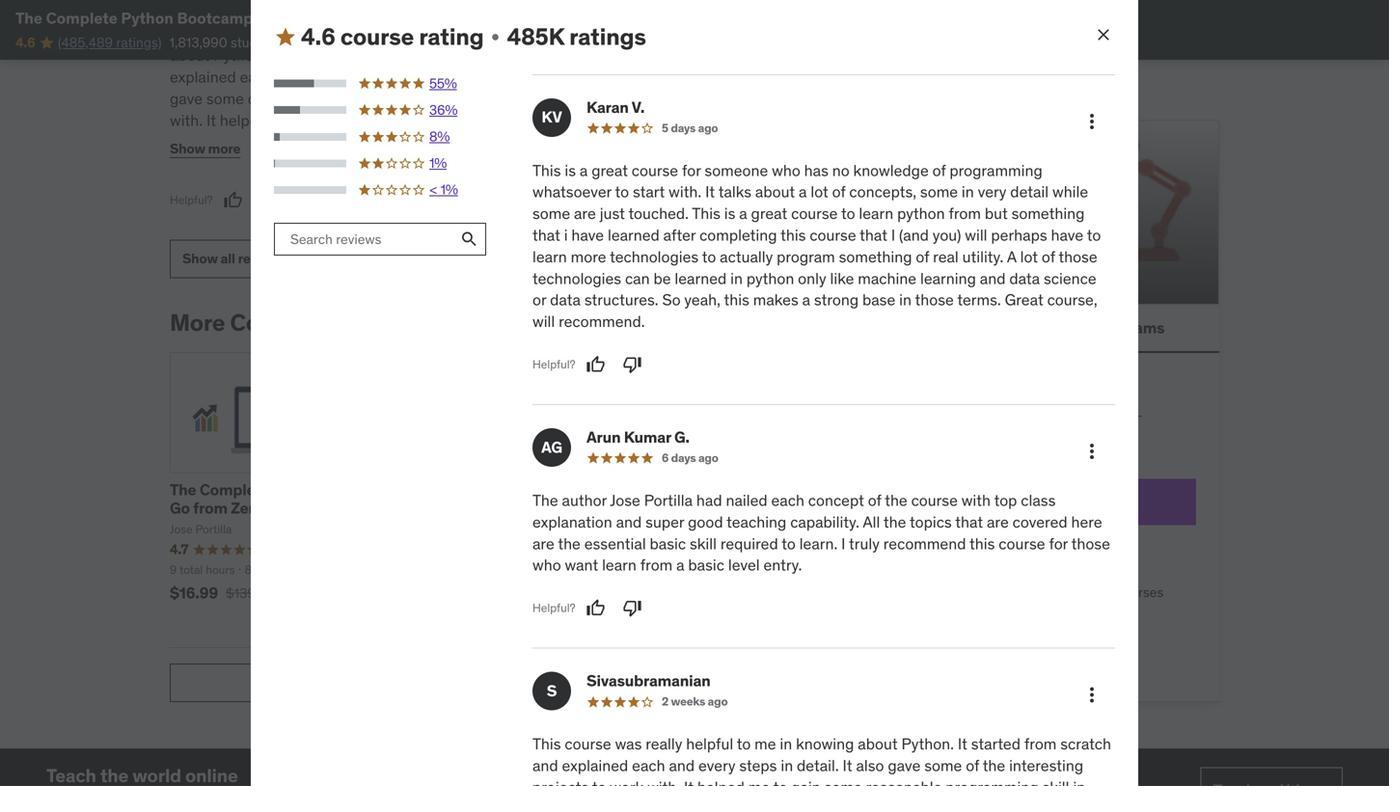 Task type: locate. For each thing, give the bounding box(es) containing it.
1 horizontal spatial lectures
[[502, 562, 544, 577]]

1 horizontal spatial zero
[[298, 8, 331, 28]]

lot down has
[[811, 182, 828, 202]]

for left data
[[455, 480, 475, 500]]

learn down i on the top
[[532, 247, 567, 267]]

0 horizontal spatial bootcamp
[[177, 8, 253, 28]]

this right ratings)
[[170, 24, 198, 44]]

0 horizontal spatial learn
[[532, 247, 567, 267]]

for down 5 days ago
[[682, 160, 701, 180]]

every inside "this course was really helpful to me in knowing about python. it started from scratch and explained each and every steps in detail. it also gave some of the interesting projects to work with. it helped me to gain some reasonable programming skill in python as a beginner."
[[306, 67, 343, 87]]

hero up the 83 lectures
[[285, 498, 319, 518]]

1 horizontal spatial more
[[571, 247, 606, 267]]

use
[[774, 498, 799, 518]]

jose up gpt,
[[610, 491, 640, 510]]

additional actions for review by arun kumar g. image
[[1080, 440, 1104, 463]]

25,000+ inside 'subscribe to this course and 25,000+ top‑rated udemy courses for your organization.'
[[1089, 408, 1142, 425]]

0 vertical spatial ago
[[698, 120, 718, 135]]

1 horizontal spatial every
[[698, 756, 736, 776]]

explained for this course was really helpful to me in knowing about python. it started from scratch and explained each and every steps in detail. it also gave some of the interesting projects to work with. it helped me to gain some reasonable programming skill in python as a beginner.
[[170, 67, 236, 87]]

or left structures.
[[532, 290, 546, 310]]

portilla
[[644, 491, 693, 510], [195, 522, 232, 537], [656, 522, 692, 537]]

with. inside this course was really helpful to me in knowing about python. it started from scratch and explained each and every steps in detail. it also gave some of the interesting projects to work with. it helped me to gain some reasonable programming skill
[[647, 777, 680, 786]]

1 vertical spatial also
[[856, 756, 884, 776]]

from inside the author jose portilla had nailed each concept of the course with top class explanation and super good teaching capability. all the topics that are covered here are the essential basic skill required to learn. i truly recommend this course for those who want learn from a basic level entry.
[[640, 555, 673, 575]]

total up $10.99
[[640, 562, 663, 577]]

those up science
[[1059, 247, 1097, 267]]

ago up had
[[698, 450, 718, 465]]

0 vertical spatial 5
[[662, 120, 668, 135]]

kumar
[[624, 427, 671, 447]]

hours
[[206, 562, 235, 577], [666, 562, 695, 577]]

2 vertical spatial ago
[[708, 694, 728, 709]]

knowing for this course was really helpful to me in knowing about python. it started from scratch and explained each and every steps in detail. it also gave some of the interesting projects to work with. it helped me to gain some reasonable programming skill 
[[796, 734, 854, 754]]

also inside "this course was really helpful to me in knowing about python. it started from scratch and explained each and every steps in detail. it also gave some of the interesting projects to work with. it helped me to gain some reasonable programming skill in python as a beginner."
[[464, 67, 492, 87]]

days for karan v.
[[671, 120, 696, 135]]

1 horizontal spatial scratch
[[1060, 734, 1111, 754]]

this inside button
[[1046, 269, 1073, 289]]

i
[[523, 24, 527, 44], [891, 225, 895, 245], [841, 534, 845, 553]]

very
[[978, 182, 1007, 202]]

course up start
[[632, 160, 678, 180]]

program
[[777, 247, 835, 267]]

entry.
[[763, 555, 802, 575]]

be
[[654, 268, 671, 288]]

ago right weeks
[[708, 694, 728, 709]]

close modal image
[[1094, 25, 1113, 44]]

learned up yeah,
[[675, 268, 727, 288]]

4.7 down go
[[170, 541, 188, 558]]

0 vertical spatial with
[[747, 46, 776, 65]]

knowing inside this course was really helpful to me in knowing about python. it started from scratch and explained each and every steps in detail. it also gave some of the interesting projects to work with. it helped me to gain some reasonable programming skill
[[796, 734, 854, 754]]

python up (and
[[897, 204, 945, 223]]

this up finished
[[689, 24, 717, 44]]

0 horizontal spatial interesting
[[291, 89, 365, 109]]

helpful? for mark review by karan v. as helpful icon
[[532, 357, 575, 372]]

users
[[1084, 549, 1117, 566]]

0 vertical spatial also
[[464, 67, 492, 87]]

all inside the author jose portilla had nailed each concept of the course with top class explanation and super good teaching capability. all the topics that are covered here are the essential basic skill required to learn. i truly recommend this course for those who want learn from a basic level entry.
[[863, 512, 880, 532]]

1 horizontal spatial helpful
[[686, 734, 733, 754]]

mark review by arun kumar g. as helpful image
[[586, 599, 605, 618]]

days for arun kumar g.
[[671, 450, 696, 465]]

each down 2
[[632, 756, 665, 776]]

subscribe
[[914, 408, 975, 425]]

1 vertical spatial helped
[[697, 777, 745, 786]]

each inside this course was really helpful to me in knowing about python. it started from scratch and explained each and every steps in detail. it also gave some of the interesting projects to work with. it helped me to gain some reasonable programming skill
[[632, 756, 665, 776]]

students
[[231, 34, 284, 51]]

started for this course was really helpful to me in knowing about python. it started from scratch and explained each and every steps in detail. it also gave some of the interesting projects to work with. it helped me to gain some reasonable programming skill 
[[971, 734, 1021, 754]]

0 vertical spatial gain
[[314, 110, 343, 130]]

with left top
[[961, 491, 991, 510]]

bootcamp:
[[306, 480, 385, 500], [630, 498, 709, 518]]

complete for sql
[[200, 480, 270, 500]]

1 have from the left
[[571, 225, 604, 245]]

2 vertical spatial more
[[1050, 549, 1081, 566]]

2
[[662, 694, 669, 709]]

about inside "this course was really helpful to me in knowing about python. it started from scratch and explained each and every steps in detail. it also gave some of the interesting projects to work with. it helped me to gain some reasonable programming skill in python as a beginner."
[[170, 46, 210, 65]]

the
[[265, 89, 287, 109], [885, 491, 907, 510], [884, 512, 906, 532], [558, 534, 581, 553], [983, 756, 1005, 776]]

also for this course was really helpful to me in knowing about python. it started from scratch and explained each and every steps in detail. it also gave some of the interesting projects to work with. it helped me to gain some reasonable programming skill 
[[856, 756, 884, 776]]

0 horizontal spatial knowing
[[433, 24, 491, 44]]

projects
[[369, 89, 425, 109], [532, 777, 589, 786]]

0 horizontal spatial i
[[523, 24, 527, 44]]

to
[[334, 8, 350, 28], [374, 24, 388, 44], [429, 89, 443, 109], [296, 110, 310, 130], [615, 182, 629, 202], [841, 204, 855, 223], [1087, 225, 1101, 245], [702, 247, 716, 267], [978, 408, 990, 425], [266, 498, 281, 518], [755, 498, 770, 518], [782, 534, 796, 553], [737, 734, 751, 754], [592, 777, 606, 786], [773, 777, 787, 786]]

0 vertical spatial udemy
[[975, 426, 1018, 444]]

each right 'api'
[[771, 491, 804, 510]]

those down here
[[1071, 534, 1110, 553]]

scratch inside this course was really helpful to me in knowing about python. it started from scratch and explained each and every steps in detail. it also gave some of the interesting projects to work with. it helped me to gain some reasonable programming skill
[[1060, 734, 1111, 754]]

touched.
[[628, 204, 689, 223]]

projects inside this course was really helpful to me in knowing about python. it started from scratch and explained each and every steps in detail. it also gave some of the interesting projects to work with. it helped me to gain some reasonable programming skill
[[532, 777, 589, 786]]

1 vertical spatial technologies
[[532, 268, 621, 288]]

helped down 2 weeks ago
[[697, 777, 745, 786]]

learn
[[712, 498, 752, 518]]

mark review by karan v. as unhelpful image
[[623, 355, 642, 374]]

real
[[933, 247, 959, 267]]

makes
[[753, 290, 798, 310]]

steps inside this course was really helpful to me in knowing about python. it started from scratch and explained each and every steps in detail. it also gave some of the interesting projects to work with. it helped me to gain some reasonable programming skill
[[739, 756, 777, 776]]

work inside "this course was really helpful to me in knowing about python. it started from scratch and explained each and every steps in detail. it also gave some of the interesting projects to work with. it helped me to gain some reasonable programming skill in python as a beginner."
[[447, 89, 480, 109]]

interesting inside this course was really helpful to me in knowing about python. it started from scratch and explained each and every steps in detail. it also gave some of the interesting projects to work with. it helped me to gain some reasonable programming skill
[[1009, 756, 1083, 776]]

2 vertical spatial skill
[[1042, 777, 1069, 786]]

total
[[179, 562, 203, 577], [640, 562, 663, 577]]

show more button
[[170, 130, 241, 168]]

learn inside the author jose portilla had nailed each concept of the course with top class explanation and super good teaching capability. all the topics that are covered here are the essential basic skill required to learn. i truly recommend this course for those who want learn from a basic level entry.
[[602, 555, 637, 575]]

hero inside the complete sql bootcamp: go from zero to hero jose portilla
[[285, 498, 319, 518]]

helpful inside this course was really helpful to me in knowing about python. it started from scratch and explained each and every steps in detail. it also gave some of the interesting projects to work with. it helped me to gain some reasonable programming skill
[[686, 734, 733, 754]]

1 vertical spatial more
[[571, 247, 606, 267]]

1 horizontal spatial work
[[610, 777, 644, 786]]

the inside "this course was really helpful to me in knowing about python. it started from scratch and explained each and every steps in detail. it also gave some of the interesting projects to work with. it helped me to gain some reasonable programming skill in python as a beginner."
[[265, 89, 287, 109]]

days right "6"
[[671, 450, 696, 465]]

about for this course was really helpful to me in knowing about python. it started from scratch and explained each and every steps in detail. it also gave some of the interesting projects to work with. it helped me to gain some reasonable programming skill in python as a beginner.
[[170, 46, 210, 65]]

0 horizontal spatial 4.6
[[15, 34, 35, 51]]

gain inside "this course was really helpful to me in knowing about python. it started from scratch and explained each and every steps in detail. it also gave some of the interesting projects to work with. it helped me to gain some reasonable programming skill in python as a beginner."
[[314, 110, 343, 130]]

udemy up covered
[[1008, 492, 1059, 512]]

bootcamp: for hero
[[306, 480, 385, 500]]

teams tab list
[[891, 305, 1219, 353]]

interesting down additional actions for review by sivasubramanian image
[[1009, 756, 1083, 776]]

0 vertical spatial reasonable
[[388, 110, 464, 130]]

this
[[170, 24, 198, 44], [689, 24, 717, 44], [532, 160, 561, 180], [692, 204, 720, 223], [532, 734, 561, 754]]

ago
[[698, 120, 718, 135], [698, 450, 718, 465], [708, 694, 728, 709]]

2 horizontal spatial that
[[955, 512, 983, 532]]

concept
[[808, 491, 864, 510]]

this course was really helpful to me in knowing about python. it started from scratch and explained each and every steps in detail. it also gave some of the interesting projects to work with. it helped me to gain some reasonable programming skill 
[[532, 734, 1111, 786]]

0 vertical spatial lot
[[811, 182, 828, 202]]

every inside this course was really helpful to me in knowing about python. it started from scratch and explained each and every steps in detail. it also gave some of the interesting projects to work with. it helped me to gain some reasonable programming skill
[[698, 756, 736, 776]]

and down weeks
[[669, 756, 695, 776]]

2 9 from the left
[[630, 562, 637, 577]]

course up 55% button
[[340, 22, 414, 51]]

nailed
[[726, 491, 767, 510]]

gain inside this course was really helpful to me in knowing about python. it started from scratch and explained each and every steps in detail. it also gave some of the interesting projects to work with. it helped me to gain some reasonable programming skill
[[791, 777, 821, 786]]

skill inside this course was really helpful to me in knowing about python. it started from scratch and explained each and every steps in detail. it also gave some of the interesting projects to work with. it helped me to gain some reasonable programming skill
[[1042, 777, 1069, 786]]

great inside i am a medico, a doctor. this is my first python learning bootcamp. finished this with a great confidence. thank you for excellent teaching.
[[792, 46, 828, 65]]

ai,
[[802, 498, 821, 518]]

scratch for this course was really helpful to me in knowing about python. it started from scratch and explained each and every steps in detail. it also gave some of the interesting projects to work with. it helped me to gain some reasonable programming skill in python as a beginner.
[[372, 46, 423, 65]]

more down just
[[571, 247, 606, 267]]

1 horizontal spatial data
[[1009, 268, 1040, 288]]

no
[[832, 160, 850, 180]]

1 vertical spatial show
[[182, 250, 218, 267]]

perhaps
[[991, 225, 1047, 245]]

0 vertical spatial learning
[[523, 46, 579, 65]]

1 vertical spatial learn
[[532, 247, 567, 267]]

1 vertical spatial complete
[[200, 480, 270, 500]]

485k ratings
[[507, 22, 646, 51]]

helped inside this course was really helpful to me in knowing about python. it started from scratch and explained each and every steps in detail. it also gave some of the interesting projects to work with. it helped me to gain some reasonable programming skill
[[697, 777, 745, 786]]

lectures down 137092 reviews element
[[502, 562, 544, 577]]

steps inside "this course was really helpful to me in knowing about python. it started from scratch and explained each and every steps in detail. it also gave some of the interesting projects to work with. it helped me to gain some reasonable programming skill in python as a beginner."
[[347, 67, 385, 87]]

each
[[240, 67, 273, 87], [771, 491, 804, 510], [632, 756, 665, 776]]

also for this course was really helpful to me in knowing about python. it started from scratch and explained each and every steps in detail. it also gave some of the interesting projects to work with. it helped me to gain some reasonable programming skill in python as a beginner.
[[464, 67, 492, 87]]

0 horizontal spatial or
[[532, 290, 546, 310]]

with. down 2
[[647, 777, 680, 786]]

skill
[[266, 132, 293, 152], [690, 534, 717, 553], [1042, 777, 1069, 786]]

a down only
[[802, 290, 810, 310]]

helpful for this course was really helpful to me in knowing about python. it started from scratch and explained each and every steps in detail. it also gave some of the interesting projects to work with. it helped me to gain some reasonable programming skill in python as a beginner.
[[323, 24, 371, 44]]

great up completing
[[751, 204, 787, 223]]

sql
[[273, 480, 303, 500]]

data
[[1009, 268, 1040, 288], [550, 290, 581, 310]]

1 horizontal spatial knowing
[[796, 734, 854, 754]]

karan
[[586, 97, 629, 117]]

projects up 8% 'button'
[[369, 89, 425, 109]]

2 days from the top
[[671, 450, 696, 465]]

scratch inside "this course was really helpful to me in knowing about python. it started from scratch and explained each and every steps in detail. it also gave some of the interesting projects to work with. it helped me to gain some reasonable programming skill in python as a beginner."
[[372, 46, 423, 65]]

python right first
[[791, 24, 840, 44]]

8% button
[[274, 127, 487, 146]]

mark review by aditya s. as helpful image
[[576, 132, 596, 151]]

start
[[633, 182, 665, 202]]

1 4.7 from the left
[[170, 541, 188, 558]]

more inside this is a great course for someone who has no knowledge of programming whatsoever to start with. it talks about a lot of concepts, some in very detail while some are just touched. this is a great course to learn python from but something that i have learned after completing this course that i (and you) will perhaps have to learn more technologies to actually program something of real utility. a lot of those technologies can be learned in python only like machine learning and data science or data structures. so yeah, this makes a strong base in those terms. great course, will recommend.
[[571, 247, 606, 267]]

helpful up 55% button
[[323, 24, 371, 44]]

1 vertical spatial with.
[[669, 182, 702, 202]]

0 vertical spatial knowing
[[433, 24, 491, 44]]

about for this course was really helpful to me in knowing about python. it started from scratch and explained each and every steps in detail. it also gave some of the interesting projects to work with. it helped me to gain some reasonable programming skill 
[[858, 734, 898, 754]]

1% down beginner.
[[429, 154, 447, 172]]

for teams of 5 or more users
[[945, 549, 1117, 566]]

0 horizontal spatial 4.7
[[170, 541, 188, 558]]

bootcamp: right 'sql'
[[306, 480, 385, 500]]

api
[[741, 480, 766, 500]]

weeks
[[671, 694, 705, 709]]

0 horizontal spatial started
[[283, 46, 332, 65]]

those down real
[[915, 290, 954, 310]]

1 vertical spatial gave
[[888, 756, 921, 776]]

was for this course was really helpful to me in knowing about python. it started from scratch and explained each and every steps in detail. it also gave some of the interesting projects to work with. it helped me to gain some reasonable programming skill 
[[615, 734, 642, 754]]

started inside this course was really helpful to me in knowing about python. it started from scratch and explained each and every steps in detail. it also gave some of the interesting projects to work with. it helped me to gain some reasonable programming skill
[[971, 734, 1021, 754]]

1 vertical spatial interesting
[[1009, 756, 1083, 776]]

was inside this course was really helpful to me in knowing about python. it started from scratch and explained each and every steps in detail. it also gave some of the interesting projects to work with. it helped me to gain some reasonable programming skill
[[615, 734, 642, 754]]

1 vertical spatial was
[[615, 734, 642, 754]]

for inside the author jose portilla had nailed each concept of the course with top class explanation and super good teaching capability. all the topics that are covered here are the essential basic skill required to learn. i truly recommend this course for those who want learn from a basic level entry.
[[1049, 534, 1068, 553]]

0 vertical spatial explained
[[170, 67, 236, 87]]

for left your
[[1072, 426, 1088, 444]]

0 vertical spatial programming
[[170, 132, 263, 152]]

lot right a
[[1020, 247, 1038, 267]]

portilla down openai
[[656, 522, 692, 537]]

scratch
[[372, 46, 423, 65], [1060, 734, 1111, 754]]

and down s
[[532, 756, 558, 776]]

technologies down i on the top
[[532, 268, 621, 288]]

python. inside "this course was really helpful to me in knowing about python. it started from scratch and explained each and every steps in detail. it also gave some of the interesting projects to work with. it helped me to gain some reasonable programming skill in python as a beginner."
[[213, 46, 266, 65]]

with. inside this is a great course for someone who has no knowledge of programming whatsoever to start with. it talks about a lot of concepts, some in very detail while some are just touched. this is a great course to learn python from but something that i have learned after completing this course that i (and you) will perhaps have to learn more technologies to actually program something of real utility. a lot of those technologies can be learned in python only like machine learning and data science or data structures. so yeah, this makes a strong base in those terms. great course, will recommend.
[[669, 182, 702, 202]]

2 hours from the left
[[666, 562, 695, 577]]

2 total from the left
[[640, 562, 663, 577]]

really inside "this course was really helpful to me in knowing about python. it started from scratch and explained each and every steps in detail. it also gave some of the interesting projects to work with. it helped me to gain some reasonable programming skill in python as a beginner."
[[283, 24, 320, 44]]

projects down s
[[532, 777, 589, 786]]

bootcamp: for gpt,
[[630, 498, 709, 518]]

learn
[[859, 204, 893, 223], [532, 247, 567, 267], [602, 555, 637, 575]]

utility.
[[962, 247, 1004, 267]]

beginner.
[[397, 132, 461, 152]]

1 total from the left
[[179, 562, 203, 577]]

2 horizontal spatial the
[[532, 491, 558, 510]]

2 vertical spatial programming
[[946, 777, 1039, 786]]

0 horizontal spatial learned
[[608, 225, 660, 245]]

that left (and
[[860, 225, 887, 245]]

4.7
[[170, 541, 188, 558], [630, 541, 649, 558]]

mark review by aditya s. as unhelpful image
[[613, 132, 632, 151]]

total up $16.99
[[179, 562, 203, 577]]

and
[[427, 46, 453, 65], [277, 67, 303, 87], [980, 268, 1006, 288], [1063, 408, 1086, 425], [576, 480, 603, 500], [616, 512, 642, 532], [667, 517, 694, 537], [532, 756, 558, 776], [669, 756, 695, 776]]

1 vertical spatial with
[[961, 491, 991, 510]]

a left 58
[[676, 555, 684, 575]]

every down 2 weeks ago
[[698, 756, 736, 776]]

1 vertical spatial udemy
[[1008, 492, 1059, 512]]

0 horizontal spatial 9
[[170, 562, 177, 577]]

helpful? for mark review by sivasubramanian as helpful icon
[[170, 192, 213, 207]]

with up excellent
[[747, 46, 776, 65]]

course up "class"
[[1019, 408, 1060, 425]]

0 horizontal spatial all
[[554, 562, 567, 577]]

gain for this course was really helpful to me in knowing about python. it started from scratch and explained each and every steps in detail. it also gave some of the interesting projects to work with. it helped me to gain some reasonable programming skill 
[[791, 777, 821, 786]]

ratings
[[569, 22, 646, 51]]

detail. inside this course was really helpful to me in knowing about python. it started from scratch and explained each and every steps in detail. it also gave some of the interesting projects to work with. it helped me to gain some reasonable programming skill
[[797, 756, 839, 776]]

started inside "this course was really helpful to me in knowing about python. it started from scratch and explained each and every steps in detail. it also gave some of the interesting projects to work with. it helped me to gain some reasonable programming skill in python as a beginner."
[[283, 46, 332, 65]]

1 lectures from the left
[[261, 562, 303, 577]]

projects for this course was really helpful to me in knowing about python. it started from scratch and explained each and every steps in detail. it also gave some of the interesting projects to work with. it helped me to gain some reasonable programming skill in python as a beginner.
[[369, 89, 425, 109]]

learning
[[523, 46, 579, 65], [920, 268, 976, 288]]

0 vertical spatial helpful
[[323, 24, 371, 44]]

helpful? down kv
[[523, 134, 566, 149]]

1 vertical spatial lot
[[1020, 247, 1038, 267]]

course
[[340, 22, 414, 51], [202, 24, 249, 44], [632, 160, 678, 180], [791, 204, 838, 223], [810, 225, 856, 245], [1077, 269, 1125, 289], [1019, 408, 1060, 425], [911, 491, 958, 510], [999, 534, 1045, 553], [565, 734, 611, 754]]

1 horizontal spatial who
[[772, 160, 800, 180]]

so
[[662, 290, 681, 310]]

4.6 for 4.6
[[15, 34, 35, 51]]

each for this course was really helpful to me in knowing about python. it started from scratch and explained each and every steps in detail. it also gave some of the interesting projects to work with. it helped me to gain some reasonable programming skill in python as a beginner.
[[240, 67, 273, 87]]

complete up (485,489
[[46, 8, 118, 28]]

great up excellent
[[792, 46, 828, 65]]

programming inside "this course was really helpful to me in knowing about python. it started from scratch and explained each and every steps in detail. it also gave some of the interesting projects to work with. it helped me to gain some reasonable programming skill in python as a beginner."
[[170, 132, 263, 152]]

zero left 'sql'
[[231, 498, 263, 518]]

knowing inside "this course was really helpful to me in knowing about python. it started from scratch and explained each and every steps in detail. it also gave some of the interesting projects to work with. it helped me to gain some reasonable programming skill in python as a beginner."
[[433, 24, 491, 44]]

$139.99
[[226, 585, 275, 602]]

1 vertical spatial or
[[1035, 549, 1047, 566]]

i left (and
[[891, 225, 895, 245]]

0 horizontal spatial skill
[[266, 132, 293, 152]]

bootcamp: inside the complete sql bootcamp: go from zero to hero jose portilla
[[306, 480, 385, 500]]

course up course, on the right top of page
[[1077, 269, 1125, 289]]

excellent
[[730, 67, 816, 87]]

is
[[721, 24, 732, 44], [565, 160, 576, 180], [724, 204, 735, 223]]

interesting for this course was really helpful to me in knowing about python. it started from scratch and explained each and every steps in detail. it also gave some of the interesting projects to work with. it helped me to gain some reasonable programming skill 
[[1009, 756, 1083, 776]]

helpful? left mark review by sivasubramanian as helpful icon
[[170, 192, 213, 207]]

1 vertical spatial projects
[[532, 777, 589, 786]]

1 horizontal spatial bootcamp:
[[630, 498, 709, 518]]

4.6 right the medium icon
[[301, 22, 335, 51]]

xsmall image
[[914, 549, 930, 568]]

the author jose portilla had nailed each concept of the course with top class explanation and super good teaching capability. all the topics that are covered here are the essential basic skill required to learn. i truly recommend this course for those who want learn from a basic level entry.
[[532, 491, 1110, 575]]

1 horizontal spatial also
[[856, 756, 884, 776]]

0 vertical spatial bootcamp
[[177, 8, 253, 28]]

helped for this course was really helpful to me in knowing about python. it started from scratch and explained each and every steps in detail. it also gave some of the interesting projects to work with. it helped me to gain some reasonable programming skill in python as a beginner.
[[220, 110, 267, 130]]

5
[[662, 120, 668, 135], [1024, 549, 1031, 566]]

data up "recommend."
[[550, 290, 581, 310]]

and up additional actions for review by arun kumar g. icon on the right of the page
[[1063, 408, 1086, 425]]

reasonable for this course was really helpful to me in knowing about python. it started from scratch and explained each and every steps in detail. it also gave some of the interesting projects to work with. it helped me to gain some reasonable programming skill 
[[866, 777, 942, 786]]

xsmall image
[[488, 29, 503, 45]]

0 horizontal spatial really
[[283, 24, 320, 44]]

technologies up be
[[610, 247, 699, 267]]

more left users
[[1050, 549, 1081, 566]]

also inside this course was really helpful to me in knowing about python. it started from scratch and explained each and every steps in detail. it also gave some of the interesting projects to work with. it helped me to gain some reasonable programming skill
[[856, 756, 884, 776]]

terms.
[[957, 290, 1001, 310]]

this is a great course for someone who has no knowledge of programming whatsoever to start with. it talks about a lot of concepts, some in very detail while some are just touched. this is a great course to learn python from but something that i have learned after completing this course that i (and you) will perhaps have to learn more technologies to actually program something of real utility. a lot of those technologies can be learned in python only like machine learning and data science or data structures. so yeah, this makes a strong base in those terms. great course, will recommend.
[[532, 160, 1101, 331]]

1 horizontal spatial learning
[[920, 268, 976, 288]]

learning
[[464, 498, 527, 518]]

0 horizontal spatial more
[[208, 140, 241, 157]]

complete inside the complete sql bootcamp: go from zero to hero jose portilla
[[200, 480, 270, 500]]

learn down concepts,
[[859, 204, 893, 223]]

this inside this course was really helpful to me in knowing about python. it started from scratch and explained each and every steps in detail. it also gave some of the interesting projects to work with. it helped me to gain some reasonable programming skill
[[532, 734, 561, 754]]

a up whatsoever
[[580, 160, 588, 180]]

gave for this course was really helpful to me in knowing about python. it started from scratch and explained each and every steps in detail. it also gave some of the interesting projects to work with. it helped me to gain some reasonable programming skill 
[[888, 756, 921, 776]]

gain for this course was really helpful to me in knowing about python. it started from scratch and explained each and every steps in detail. it also gave some of the interesting projects to work with. it helped me to gain some reasonable programming skill in python as a beginner.
[[314, 110, 343, 130]]

are inside this is a great course for someone who has no knowledge of programming whatsoever to start with. it talks about a lot of concepts, some in very detail while some are just touched. this is a great course to learn python from but something that i have learned after completing this course that i (and you) will perhaps have to learn more technologies to actually program something of real utility. a lot of those technologies can be learned in python only like machine learning and data science or data structures. so yeah, this makes a strong base in those terms. great course, will recommend.
[[574, 204, 596, 223]]

who
[[772, 160, 800, 180], [532, 555, 561, 575]]

1 horizontal spatial projects
[[532, 777, 589, 786]]

(2,068)
[[724, 542, 761, 557]]

1 horizontal spatial explained
[[562, 756, 628, 776]]

interesting for this course was really helpful to me in knowing about python. it started from scratch and explained each and every steps in detail. it also gave some of the interesting projects to work with. it helped me to gain some reasonable programming skill in python as a beginner.
[[291, 89, 365, 109]]

this for this is a great course for someone who has no knowledge of programming whatsoever to start with. it talks about a lot of concepts, some in very detail while some are just touched. this is a great course to learn python from but something that i have learned after completing this course that i (and you) will perhaps have to learn more technologies to actually program something of real utility. a lot of those technologies can be learned in python only like machine learning and data science or data structures. so yeah, this makes a strong base in those terms. great course, will recommend.
[[532, 160, 561, 180]]

with. for this course was really helpful to me in knowing about python. it started from scratch and explained each and every steps in detail. it also gave some of the interesting projects to work with. it helped me to gain some reasonable programming skill 
[[647, 777, 680, 786]]

reasonable inside this course was really helpful to me in knowing about python. it started from scratch and explained each and every steps in detail. it also gave some of the interesting projects to work with. it helped me to gain some reasonable programming skill
[[866, 777, 942, 786]]

1 vertical spatial scratch
[[1060, 734, 1111, 754]]

0 horizontal spatial scratch
[[372, 46, 423, 65]]

1 vertical spatial hero
[[285, 498, 319, 518]]

1 vertical spatial learning
[[920, 268, 976, 288]]

interesting inside "this course was really helpful to me in knowing about python. it started from scratch and explained each and every steps in detail. it also gave some of the interesting projects to work with. it helped me to gain some reasonable programming skill in python as a beginner."
[[291, 89, 365, 109]]

9 total hours up $10.99
[[630, 562, 695, 577]]

that
[[532, 225, 560, 245], [860, 225, 887, 245], [955, 512, 983, 532]]

gain
[[314, 110, 343, 130], [791, 777, 821, 786]]

portilla up $16.99 $139.99
[[195, 522, 232, 537]]

additional actions for review by sivasubramanian image
[[1080, 684, 1104, 707]]

the for this course was really helpful to me in knowing about python. it started from scratch and explained each and every steps in detail. it also gave some of the interesting projects to work with. it helped me to gain some reasonable programming skill 
[[983, 756, 1005, 776]]

are down whatsoever
[[574, 204, 596, 223]]

0 horizontal spatial complete
[[46, 8, 118, 28]]

hours for openai python api bootcamp: learn to use ai, gpt, and more!
[[666, 562, 695, 577]]

4.7 down gpt,
[[630, 541, 649, 558]]

was inside "this course was really helpful to me in knowing about python. it started from scratch and explained each and every steps in detail. it also gave some of the interesting projects to work with. it helped me to gain some reasonable programming skill in python as a beginner."
[[252, 24, 279, 44]]

udemy up organization.
[[975, 426, 1018, 444]]

all
[[221, 250, 235, 267]]

programming inside this course was really helpful to me in knowing about python. it started from scratch and explained each and every steps in detail. it also gave some of the interesting projects to work with. it helped me to gain some reasonable programming skill
[[946, 777, 1039, 786]]

0 horizontal spatial detail.
[[405, 67, 447, 87]]

2 vertical spatial learn
[[602, 555, 637, 575]]

jose down openai
[[630, 522, 653, 537]]

&
[[1036, 583, 1044, 601]]

2 horizontal spatial about
[[858, 734, 898, 754]]

this up whatsoever
[[532, 160, 561, 180]]

1 vertical spatial started
[[971, 734, 1021, 754]]

skill inside "this course was really helpful to me in knowing about python. it started from scratch and explained each and every steps in detail. it also gave some of the interesting projects to work with. it helped me to gain some reasonable programming skill in python as a beginner."
[[266, 132, 293, 152]]

137092 reviews element
[[495, 542, 542, 558]]

about inside this course was really helpful to me in knowing about python. it started from scratch and explained each and every steps in detail. it also gave some of the interesting projects to work with. it helped me to gain some reasonable programming skill
[[858, 734, 898, 754]]

1 days from the top
[[671, 120, 696, 135]]

2 9 total hours from the left
[[630, 562, 695, 577]]

each inside "this course was really helpful to me in knowing about python. it started from scratch and explained each and every steps in detail. it also gave some of the interesting projects to work with. it helped me to gain some reasonable programming skill in python as a beginner."
[[240, 67, 273, 87]]

in
[[392, 8, 405, 28], [417, 24, 430, 44], [389, 67, 401, 87], [297, 132, 310, 152], [962, 182, 974, 202], [730, 268, 743, 288], [899, 290, 912, 310], [780, 734, 792, 754], [781, 756, 793, 776]]

reasonable
[[388, 110, 464, 130], [866, 777, 942, 786]]

explained inside "this course was really helpful to me in knowing about python. it started from scratch and explained each and every steps in detail. it also gave some of the interesting projects to work with. it helped me to gain some reasonable programming skill in python as a beginner."
[[170, 67, 236, 87]]

concepts,
[[849, 182, 916, 202]]

are down explanation
[[532, 534, 554, 553]]

lectures for the complete sql bootcamp: go from zero to hero
[[261, 562, 303, 577]]

the inside this course was really helpful to me in knowing about python. it started from scratch and explained each and every steps in detail. it also gave some of the interesting projects to work with. it helped me to gain some reasonable programming skill
[[983, 756, 1005, 776]]

reasonable inside "this course was really helpful to me in knowing about python. it started from scratch and explained each and every steps in detail. it also gave some of the interesting projects to work with. it helped me to gain some reasonable programming skill in python as a beginner."
[[388, 110, 464, 130]]

1 hours from the left
[[206, 562, 235, 577]]

mark review by arun kumar g. as unhelpful image
[[623, 599, 642, 618]]

started for this course was really helpful to me in knowing about python. it started from scratch and explained each and every steps in detail. it also gave some of the interesting projects to work with. it helped me to gain some reasonable programming skill in python as a beginner.
[[283, 46, 332, 65]]

zero right the medium icon
[[298, 8, 331, 28]]

0 vertical spatial are
[[574, 204, 596, 223]]

learn.
[[799, 534, 838, 553]]

portilla inside the author jose portilla had nailed each concept of the course with top class explanation and super good teaching capability. all the topics that are covered here are the essential basic skill required to learn. i truly recommend this course for those who want learn from a basic level entry.
[[644, 491, 693, 510]]

have right i on the top
[[571, 225, 604, 245]]

learning down the "am"
[[523, 46, 579, 65]]

1 vertical spatial courses
[[1116, 583, 1164, 601]]

scratch up 55% button
[[372, 46, 423, 65]]

1 vertical spatial zero
[[231, 498, 263, 518]]

3 lectures from the left
[[722, 562, 763, 577]]

recommend.
[[559, 312, 645, 331]]

1 horizontal spatial 9 total hours
[[630, 562, 695, 577]]

about inside this is a great course for someone who has no knowledge of programming whatsoever to start with. it talks about a lot of concepts, some in very detail while some are just touched. this is a great course to learn python from but something that i have learned after completing this course that i (and you) will perhaps have to learn more technologies to actually program something of real utility. a lot of those technologies can be learned in python only like machine learning and data science or data structures. so yeah, this makes a strong base in those terms. great course, will recommend.
[[755, 182, 795, 202]]

1 vertical spatial 5
[[1024, 549, 1031, 566]]

preview this course button
[[891, 120, 1219, 305]]

for inside 'python for data science and machine learning bootcamp'
[[455, 480, 475, 500]]

detail. inside "this course was really helpful to me in knowing about python. it started from scratch and explained each and every steps in detail. it also gave some of the interesting projects to work with. it helped me to gain some reasonable programming skill in python as a beginner."
[[405, 67, 447, 87]]

courses
[[1021, 426, 1068, 444], [1116, 583, 1164, 601]]

the for this course was really helpful to me in knowing about python. it started from scratch and explained each and every steps in detail. it also gave some of the interesting projects to work with. it helped me to gain some reasonable programming skill in python as a beginner.
[[265, 89, 287, 109]]

more
[[170, 308, 225, 337]]

learned down just
[[608, 225, 660, 245]]

1 vertical spatial 1%
[[440, 181, 458, 198]]

each down students
[[240, 67, 273, 87]]

more inside button
[[208, 140, 241, 157]]

0 vertical spatial days
[[671, 120, 696, 135]]

basic down super
[[650, 534, 686, 553]]

1 horizontal spatial 5
[[1024, 549, 1031, 566]]

helpful? left mark review by karan v. as helpful icon
[[532, 357, 575, 372]]

bootcamp: up the jose portilla
[[630, 498, 709, 518]]

python. inside this course was really helpful to me in knowing about python. it started from scratch and explained each and every steps in detail. it also gave some of the interesting projects to work with. it helped me to gain some reasonable programming skill
[[901, 734, 954, 754]]

0 horizontal spatial python.
[[213, 46, 266, 65]]

helped inside "this course was really helpful to me in knowing about python. it started from scratch and explained each and every steps in detail. it also gave some of the interesting projects to work with. it helped me to gain some reasonable programming skill in python as a beginner."
[[220, 110, 267, 130]]

58 lectures
[[705, 562, 763, 577]]

1 vertical spatial programming
[[950, 160, 1043, 180]]

9 total hours up $16.99
[[170, 562, 235, 577]]

0 vertical spatial show
[[170, 140, 205, 157]]

helped up show more
[[220, 110, 267, 130]]

those
[[1059, 247, 1097, 267], [915, 290, 954, 310], [1071, 534, 1110, 553]]

scratch for this course was really helpful to me in knowing about python. it started from scratch and explained each and every steps in detail. it also gave some of the interesting projects to work with. it helped me to gain some reasonable programming skill 
[[1060, 734, 1111, 754]]

this inside 'subscribe to this course and 25,000+ top‑rated udemy courses for your organization.'
[[993, 408, 1016, 425]]

jose
[[610, 491, 640, 510], [170, 522, 193, 537], [630, 522, 653, 537]]

but
[[985, 204, 1008, 223]]

great down mark review by aditya s. as unhelpful "image"
[[592, 160, 628, 180]]

0 horizontal spatial are
[[532, 534, 554, 553]]

this right for on the right
[[969, 534, 995, 553]]

mark review by sivasubramanian as helpful image
[[223, 190, 243, 210]]

ago for for
[[698, 120, 718, 135]]

1 9 total hours from the left
[[170, 562, 235, 577]]

teaching.
[[523, 89, 603, 109]]

you
[[661, 67, 692, 87]]

9 total hours
[[170, 562, 235, 577], [630, 562, 695, 577]]

with. up touched.
[[669, 182, 702, 202]]

bootcamp inside 'python for data science and machine learning bootcamp'
[[530, 498, 605, 518]]

0 vertical spatial each
[[240, 67, 273, 87]]

work inside this course was really helpful to me in knowing about python. it started from scratch and explained each and every steps in detail. it also gave some of the interesting projects to work with. it helped me to gain some reasonable programming skill
[[610, 777, 644, 786]]

this inside "this course was really helpful to me in knowing about python. it started from scratch and explained each and every steps in detail. it also gave some of the interesting projects to work with. it helped me to gain some reasonable programming skill in python as a beginner."
[[170, 24, 198, 44]]

whatsoever
[[532, 182, 612, 202]]

i inside this is a great course for someone who has no knowledge of programming whatsoever to start with. it talks about a lot of concepts, some in very detail while some are just touched. this is a great course to learn python from but something that i have learned after completing this course that i (and you) will perhaps have to learn more technologies to actually program something of real utility. a lot of those technologies can be learned in python only like machine learning and data science or data structures. so yeah, this makes a strong base in those terms. great course, will recommend.
[[891, 225, 895, 245]]

here
[[1071, 512, 1102, 532]]

i inside i am a medico, a doctor. this is my first python learning bootcamp. finished this with a great confidence. thank you for excellent teaching.
[[523, 24, 527, 44]]

dialog
[[251, 0, 1138, 786]]

1 horizontal spatial reasonable
[[866, 777, 942, 786]]

lectures right 83
[[261, 562, 303, 577]]

1 vertical spatial skill
[[690, 534, 717, 553]]

course up program
[[810, 225, 856, 245]]

<
[[429, 181, 437, 198]]

helpful? left mark review by arun kumar g. as helpful icon
[[532, 601, 575, 616]]

this for this course was really helpful to me in knowing about python. it started from scratch and explained each and every steps in detail. it also gave some of the interesting projects to work with. it helped me to gain some reasonable programming skill 
[[532, 734, 561, 754]]

1 9 from the left
[[170, 562, 177, 577]]

1 vertical spatial learned
[[675, 268, 727, 288]]

ag
[[541, 437, 562, 457]]

1 horizontal spatial learn
[[602, 555, 637, 575]]

hours left 58
[[666, 562, 695, 577]]



Task type: vqa. For each thing, say whether or not it's contained in the screenshot.
'Helpful?'
yes



Task type: describe. For each thing, give the bounding box(es) containing it.
who inside this is a great course for someone who has no knowledge of programming whatsoever to start with. it talks about a lot of concepts, some in very detail while some are just touched. this is a great course to learn python from but something that i have learned after completing this course that i (and you) will perhaps have to learn more technologies to actually program something of real utility. a lot of those technologies can be learned in python only like machine learning and data science or data structures. so yeah, this makes a strong base in those terms. great course, will recommend.
[[772, 160, 800, 180]]

reviews
[[238, 250, 286, 267]]

this for this course was really helpful to me in knowing about python. it started from scratch and explained each and every steps in detail. it also gave some of the interesting projects to work with. it helped me to gain some reasonable programming skill in python as a beginner.
[[170, 24, 198, 44]]

each inside the author jose portilla had nailed each concept of the course with top class explanation and super good teaching capability. all the topics that are covered here are the essential basic skill required to learn. i truly recommend this course for those who want learn from a basic level entry.
[[771, 491, 804, 510]]

1,813,990
[[169, 34, 227, 51]]

knowledge
[[853, 160, 929, 180]]

zero inside the complete sql bootcamp: go from zero to hero jose portilla
[[231, 498, 263, 518]]

of inside "this course was really helpful to me in knowing about python. it started from scratch and explained each and every steps in detail. it also gave some of the interesting projects to work with. it helped me to gain some reasonable programming skill in python as a beginner."
[[248, 89, 261, 109]]

try udemy business
[[983, 492, 1127, 512]]

this inside i am a medico, a doctor. this is my first python learning bootcamp. finished this with a great confidence. thank you for excellent teaching.
[[718, 46, 743, 65]]

83 lectures
[[245, 562, 303, 577]]

every for this course was really helpful to me in knowing about python. it started from scratch and explained each and every steps in detail. it also gave some of the interesting projects to work with. it helped me to gain some reasonable programming skill in python as a beginner.
[[306, 67, 343, 87]]

while
[[1052, 182, 1088, 202]]

and up 55%
[[427, 46, 453, 65]]

mark review by karan v. as helpful image
[[586, 355, 605, 374]]

science
[[515, 480, 572, 500]]

like
[[830, 268, 854, 288]]

1% inside 1% button
[[429, 154, 447, 172]]

165
[[481, 562, 500, 577]]

level
[[728, 555, 760, 575]]

programming for this course was really helpful to me in knowing about python. it started from scratch and explained each and every steps in detail. it also gave some of the interesting projects to work with. it helped me to gain some reasonable programming skill in python as a beginner.
[[170, 132, 263, 152]]

submit search image
[[460, 229, 479, 249]]

detail. for this course was really helpful to me in knowing about python. it started from scratch and explained each and every steps in detail. it also gave some of the interesting projects to work with. it helped me to gain some reasonable programming skill 
[[797, 756, 839, 776]]

from
[[256, 8, 294, 28]]

a down first
[[780, 46, 788, 65]]

arun
[[586, 427, 621, 447]]

projects for this course was really helpful to me in knowing about python. it started from scratch and explained each and every steps in detail. it also gave some of the interesting projects to work with. it helped me to gain some reasonable programming skill 
[[532, 777, 589, 786]]

karan v.
[[586, 97, 645, 117]]

helpful? for "mark review by aditya s. as helpful" image on the left
[[523, 134, 566, 149]]

detail. for this course was really helpful to me in knowing about python. it started from scratch and explained each and every steps in detail. it also gave some of the interesting projects to work with. it helped me to gain some reasonable programming skill in python as a beginner.
[[405, 67, 447, 87]]

$16.99
[[170, 583, 218, 603]]

0 horizontal spatial data
[[550, 290, 581, 310]]

really for this course was really helpful to me in knowing about python. it started from scratch and explained each and every steps in detail. it also gave some of the interesting projects to work with. it helped me to gain some reasonable programming skill in python as a beginner.
[[283, 24, 320, 44]]

and inside the author jose portilla had nailed each concept of the course with top class explanation and super good teaching capability. all the topics that are covered here are the essential basic skill required to learn. i truly recommend this course for those who want learn from a basic level entry.
[[616, 512, 642, 532]]

lectures for openai python api bootcamp: learn to use ai, gpt, and more!
[[722, 562, 763, 577]]

python for data science and machine learning bootcamp
[[400, 480, 605, 518]]

of inside the author jose portilla had nailed each concept of the course with top class explanation and super good teaching capability. all the topics that are covered here are the essential basic skill required to learn. i truly recommend this course for those who want learn from a basic level entry.
[[868, 491, 881, 510]]

steps for this course was really helpful to me in knowing about python. it started from scratch and explained each and every steps in detail. it also gave some of the interesting projects to work with. it helped me to gain some reasonable programming skill in python as a beginner.
[[347, 67, 385, 87]]

1% button
[[274, 154, 487, 173]]

top
[[994, 491, 1017, 510]]

class
[[1021, 491, 1056, 510]]

$16.99 $139.99
[[170, 583, 275, 603]]

kv
[[542, 107, 562, 127]]

that inside the author jose portilla had nailed each concept of the course with top class explanation and super good teaching capability. all the topics that are covered here are the essential basic skill required to learn. i truly recommend this course for those who want learn from a basic level entry.
[[955, 512, 983, 532]]

0 vertical spatial data
[[1009, 268, 1040, 288]]

course inside "this course was really helpful to me in knowing about python. it started from scratch and explained each and every steps in detail. it also gave some of the interesting projects to work with. it helped me to gain some reasonable programming skill in python as a beginner."
[[202, 24, 249, 44]]

work for this course was really helpful to me in knowing about python. it started from scratch and explained each and every steps in detail. it also gave some of the interesting projects to work with. it helped me to gain some reasonable programming skill in python as a beginner.
[[447, 89, 480, 109]]

programming for this course was really helpful to me in knowing about python. it started from scratch and explained each and every steps in detail. it also gave some of the interesting projects to work with. it helped me to gain some reasonable programming skill 
[[946, 777, 1039, 786]]

python up 55%
[[409, 8, 461, 28]]

ago for to
[[708, 694, 728, 709]]

openai python api bootcamp: learn to use ai, gpt, and more! link
[[630, 480, 837, 537]]

jose inside the author jose portilla had nailed each concept of the course with top class explanation and super good teaching capability. all the topics that are covered here are the essential basic skill required to learn. i truly recommend this course for those who want learn from a basic level entry.
[[610, 491, 640, 510]]

truly
[[849, 534, 880, 553]]

0 horizontal spatial great
[[592, 160, 628, 180]]

course inside this course was really helpful to me in knowing about python. it started from scratch and explained each and every steps in detail. it also gave some of the interesting projects to work with. it helped me to gain some reasonable programming skill
[[565, 734, 611, 754]]

1 horizontal spatial basic
[[688, 555, 724, 575]]

additional actions for review by karan v. image
[[1080, 110, 1104, 133]]

python inside 'python for data science and machine learning bootcamp'
[[400, 480, 451, 500]]

to inside the author jose portilla had nailed each concept of the course with top class explanation and super good teaching capability. all the topics that are covered here are the essential basic skill required to learn. i truly recommend this course for those who want learn from a basic level entry.
[[782, 534, 796, 553]]

0 vertical spatial those
[[1059, 247, 1097, 267]]

this up program
[[780, 225, 806, 245]]

a inside "this course was really helpful to me in knowing about python. it started from scratch and explained each and every steps in detail. it also gave some of the interesting projects to work with. it helped me to gain some reasonable programming skill in python as a beginner."
[[385, 132, 393, 152]]

a up completing
[[739, 204, 747, 223]]

learning inside i am a medico, a doctor. this is my first python learning bootcamp. finished this with a great confidence. thank you for excellent teaching.
[[523, 46, 579, 65]]

(485,489
[[58, 34, 113, 51]]

complete for python
[[46, 8, 118, 28]]

organization.
[[914, 445, 992, 463]]

or inside this is a great course for someone who has no knowledge of programming whatsoever to start with. it talks about a lot of concepts, some in very detail while some are just touched. this is a great course to learn python from but something that i have learned after completing this course that i (and you) will perhaps have to learn more technologies to actually program something of real utility. a lot of those technologies can be learned in python only like machine learning and data science or data structures. so yeah, this makes a strong base in those terms. great course, will recommend.
[[532, 290, 546, 310]]

0 horizontal spatial python
[[746, 268, 794, 288]]

$10.99
[[630, 583, 679, 603]]

python up ratings)
[[121, 8, 174, 28]]

the for the author jose portilla had nailed each concept of the course with top class explanation and super good teaching capability. all the topics that are covered here are the essential basic skill required to learn. i truly recommend this course for those who want learn from a basic level entry.
[[532, 491, 558, 510]]

Search reviews text field
[[274, 223, 453, 255]]

who inside the author jose portilla had nailed each concept of the course with top class explanation and super good teaching capability. all the topics that are covered here are the essential basic skill required to learn. i truly recommend this course for those who want learn from a basic level entry.
[[532, 555, 561, 575]]

completing
[[699, 225, 777, 245]]

python. for this course was really helpful to me in knowing about python. it started from scratch and explained each and every steps in detail. it also gave some of the interesting projects to work with. it helped me to gain some reasonable programming skill 
[[901, 734, 954, 754]]

1 horizontal spatial great
[[751, 204, 787, 223]]

a right the "am"
[[556, 24, 564, 44]]

really for this course was really helpful to me in knowing about python. it started from scratch and explained each and every steps in detail. it also gave some of the interesting projects to work with. it helped me to gain some reasonable programming skill 
[[646, 734, 682, 754]]

2 vertical spatial are
[[532, 534, 554, 553]]

to inside 'subscribe to this course and 25,000+ top‑rated udemy courses for your organization.'
[[978, 408, 990, 425]]

this inside the author jose portilla had nailed each concept of the course with top class explanation and super good teaching capability. all the topics that are covered here are the essential basic skill required to learn. i truly recommend this course for those who want learn from a basic level entry.
[[969, 534, 995, 553]]

total for openai python api bootcamp: learn to use ai, gpt, and more!
[[640, 562, 663, 577]]

python for data science and machine learning bootcamp link
[[400, 480, 605, 518]]

fresh
[[1002, 583, 1032, 601]]

1 vertical spatial 25,000+
[[945, 583, 998, 601]]

0 horizontal spatial that
[[532, 225, 560, 245]]

topics
[[910, 512, 952, 532]]

structures.
[[584, 290, 658, 310]]

show all reviews
[[182, 250, 286, 267]]

your
[[1091, 426, 1117, 444]]

all levels
[[554, 562, 603, 577]]

hours for the complete sql bootcamp: go from zero to hero
[[206, 562, 235, 577]]

for
[[945, 549, 965, 566]]

with inside i am a medico, a doctor. this is my first python learning bootcamp. finished this with a great confidence. thank you for excellent teaching.
[[747, 46, 776, 65]]

this right yeah,
[[724, 290, 749, 310]]

to inside "openai python api bootcamp: learn to use ai, gpt, and more!"
[[755, 498, 770, 518]]

by
[[324, 308, 350, 337]]

helped for this course was really helpful to me in knowing about python. it started from scratch and explained each and every steps in detail. it also gave some of the interesting projects to work with. it helped me to gain some reasonable programming skill 
[[697, 777, 745, 786]]

0 vertical spatial hero
[[353, 8, 388, 28]]

2 weeks ago
[[662, 694, 728, 709]]

show all reviews button
[[170, 240, 299, 278]]

1 vertical spatial those
[[915, 290, 954, 310]]

1% inside < 1% button
[[440, 181, 458, 198]]

0 vertical spatial technologies
[[610, 247, 699, 267]]

helpful? for mark review by arun kumar g. as helpful icon
[[532, 601, 575, 616]]

from inside this is a great course for someone who has no knowledge of programming whatsoever to start with. it talks about a lot of concepts, some in very detail while some are just touched. this is a great course to learn python from but something that i have learned after completing this course that i (and you) will perhaps have to learn more technologies to actually program something of real utility. a lot of those technologies can be learned in python only like machine learning and data science or data structures. so yeah, this makes a strong base in those terms. great course, will recommend.
[[949, 204, 981, 223]]

thank
[[606, 67, 658, 87]]

from inside this course was really helpful to me in knowing about python. it started from scratch and explained each and every steps in detail. it also gave some of the interesting projects to work with. it helped me to gain some reasonable programming skill
[[1024, 734, 1057, 754]]

1 horizontal spatial learned
[[675, 268, 727, 288]]

2 lectures from the left
[[502, 562, 544, 577]]

show more
[[170, 140, 241, 157]]

the complete python bootcamp from zero to hero in python
[[15, 8, 461, 28]]

course inside preview this course button
[[1077, 269, 1125, 289]]

demand
[[1064, 583, 1113, 601]]

9 total hours for openai python api bootcamp: learn to use ai, gpt, and more!
[[630, 562, 695, 577]]

udemy inside 'subscribe to this course and 25,000+ top‑rated udemy courses for your organization.'
[[975, 426, 1018, 444]]

for inside 'subscribe to this course and 25,000+ top‑rated udemy courses for your organization.'
[[1072, 426, 1088, 444]]

36%
[[429, 101, 457, 119]]

this inside i am a medico, a doctor. this is my first python learning bootcamp. finished this with a great confidence. thank you for excellent teaching.
[[689, 24, 717, 44]]

python. for this course was really helpful to me in knowing about python. it started from scratch and explained each and every steps in detail. it also gave some of the interesting projects to work with. it helped me to gain some reasonable programming skill in python as a beginner.
[[213, 46, 266, 65]]

gave for this course was really helpful to me in knowing about python. it started from scratch and explained each and every steps in detail. it also gave some of the interesting projects to work with. it helped me to gain some reasonable programming skill in python as a beginner.
[[170, 89, 203, 109]]

steps for this course was really helpful to me in knowing about python. it started from scratch and explained each and every steps in detail. it also gave some of the interesting projects to work with. it helped me to gain some reasonable programming skill 
[[739, 756, 777, 776]]

1 horizontal spatial or
[[1035, 549, 1047, 566]]

for inside this is a great course for someone who has no knowledge of programming whatsoever to start with. it talks about a lot of concepts, some in very detail while some are just touched. this is a great course to learn python from but something that i have learned after completing this course that i (and you) will perhaps have to learn more technologies to actually program something of real utility. a lot of those technologies can be learned in python only like machine learning and data science or data structures. so yeah, this makes a strong base in those terms. great course, will recommend.
[[682, 160, 701, 180]]

1 vertical spatial something
[[839, 247, 912, 267]]

report abuse
[[465, 674, 549, 691]]

reasonable for this course was really helpful to me in knowing about python. it started from scratch and explained each and every steps in detail. it also gave some of the interesting projects to work with. it helped me to gain some reasonable programming skill in python as a beginner.
[[388, 110, 464, 130]]

course up 'topics'
[[911, 491, 958, 510]]

each for this course was really helpful to me in knowing about python. it started from scratch and explained each and every steps in detail. it also gave some of the interesting projects to work with. it helped me to gain some reasonable programming skill 
[[632, 756, 665, 776]]

course down covered
[[999, 534, 1045, 553]]

has
[[804, 160, 828, 180]]

you)
[[933, 225, 961, 245]]

25,000+ fresh & in-demand courses
[[945, 583, 1164, 601]]

9 for openai python api bootcamp: learn to use ai, gpt, and more!
[[630, 562, 637, 577]]

1 horizontal spatial that
[[860, 225, 887, 245]]

0 horizontal spatial will
[[532, 312, 555, 331]]

with inside the author jose portilla had nailed each concept of the course with top class explanation and super good teaching capability. all the topics that are covered here are the essential basic skill required to learn. i truly recommend this course for those who want learn from a basic level entry.
[[961, 491, 991, 510]]

the for the complete sql bootcamp: go from zero to hero jose portilla
[[170, 480, 196, 500]]

83
[[245, 562, 259, 577]]

1 vertical spatial is
[[565, 160, 576, 180]]

recommend
[[883, 534, 966, 553]]

a up bootcamp.
[[626, 24, 634, 44]]

is inside i am a medico, a doctor. this is my first python learning bootcamp. finished this with a great confidence. thank you for excellent teaching.
[[721, 24, 732, 44]]

1 vertical spatial are
[[987, 512, 1009, 532]]

of inside this course was really helpful to me in knowing about python. it started from scratch and explained each and every steps in detail. it also gave some of the interesting projects to work with. it helped me to gain some reasonable programming skill
[[966, 756, 979, 776]]

v.
[[632, 97, 645, 117]]

this course was really helpful to me in knowing about python. it started from scratch and explained each and every steps in detail. it also gave some of the interesting projects to work with. it helped me to gain some reasonable programming skill in python as a beginner.
[[170, 24, 492, 152]]

course down has
[[791, 204, 838, 223]]

python inside "openai python api bootcamp: learn to use ai, gpt, and more!"
[[687, 480, 738, 500]]

(485,489 ratings)
[[58, 34, 162, 51]]

show for show all reviews
[[182, 250, 218, 267]]

1 horizontal spatial courses
[[1116, 583, 1164, 601]]

1 horizontal spatial python
[[897, 204, 945, 223]]

programming inside this is a great course for someone who has no knowledge of programming whatsoever to start with. it talks about a lot of concepts, some in very detail while some are just touched. this is a great course to learn python from but something that i have learned after completing this course that i (and you) will perhaps have to learn more technologies to actually program something of real utility. a lot of those technologies can be learned in python only like machine learning and data science or data structures. so yeah, this makes a strong base in those terms. great course, will recommend.
[[950, 160, 1043, 180]]

medium image
[[274, 25, 297, 49]]

this up after
[[692, 204, 720, 223]]

courses inside 'subscribe to this course and 25,000+ top‑rated udemy courses for your organization.'
[[1021, 426, 1068, 444]]

0 vertical spatial zero
[[298, 8, 331, 28]]

ratings)
[[116, 34, 162, 51]]

explained for this course was really helpful to me in knowing about python. it started from scratch and explained each and every steps in detail. it also gave some of the interesting projects to work with. it helped me to gain some reasonable programming skill 
[[562, 756, 628, 776]]

2 4.7 from the left
[[630, 541, 649, 558]]

2 horizontal spatial more
[[1050, 549, 1081, 566]]

and inside this is a great course for someone who has no knowledge of programming whatsoever to start with. it talks about a lot of concepts, some in very detail while some are just touched. this is a great course to learn python from but something that i have learned after completing this course that i (and you) will perhaps have to learn more technologies to actually program something of real utility. a lot of those technologies can be learned in python only like machine learning and data science or data structures. so yeah, this makes a strong base in those terms. great course, will recommend.
[[980, 268, 1006, 288]]

mark review by sivasubramanian as unhelpful image
[[260, 190, 279, 210]]

skill for this course was really helpful to me in knowing about python. it started from scratch and explained each and every steps in detail. it also gave some of the interesting projects to work with. it helped me to gain some reasonable programming skill 
[[1042, 777, 1069, 786]]

2068 reviews element
[[724, 542, 761, 558]]

teaching
[[727, 512, 786, 532]]

portilla inside the complete sql bootcamp: go from zero to hero jose portilla
[[195, 522, 232, 537]]

4.6 for 4.6 course rating
[[301, 22, 335, 51]]

course inside 'subscribe to this course and 25,000+ top‑rated udemy courses for your organization.'
[[1019, 408, 1060, 425]]

knowing for this course was really helpful to me in knowing about python. it started from scratch and explained each and every steps in detail. it also gave some of the interesting projects to work with. it helped me to gain some reasonable programming skill in python as a beginner.
[[433, 24, 491, 44]]

super
[[646, 512, 684, 532]]

with. for this course was really helpful to me in knowing about python. it started from scratch and explained each and every steps in detail. it also gave some of the interesting projects to work with. it helped me to gain some reasonable programming skill in python as a beginner.
[[170, 110, 203, 130]]

a inside the author jose portilla had nailed each concept of the course with top class explanation and super good teaching capability. all the topics that are covered here are the essential basic skill required to learn. i truly recommend this course for those who want learn from a basic level entry.
[[676, 555, 684, 575]]

i am a medico, a doctor. this is my first python learning bootcamp. finished this with a great confidence. thank you for excellent teaching.
[[523, 24, 840, 109]]

base
[[862, 290, 895, 310]]

the complete sql bootcamp: go from zero to hero link
[[170, 480, 385, 518]]

1 horizontal spatial lot
[[1020, 247, 1038, 267]]

and down the medium icon
[[277, 67, 303, 87]]

required
[[720, 534, 778, 553]]

a down has
[[799, 182, 807, 202]]

and inside 'python for data science and machine learning bootcamp'
[[576, 480, 603, 500]]

the complete sql bootcamp: go from zero to hero jose portilla
[[170, 480, 385, 537]]

learning inside this is a great course for someone who has no knowledge of programming whatsoever to start with. it talks about a lot of concepts, some in very detail while some are just touched. this is a great course to learn python from but something that i have learned after completing this course that i (and you) will perhaps have to learn more technologies to actually program something of real utility. a lot of those technologies can be learned in python only like machine learning and data science or data structures. so yeah, this makes a strong base in those terms. great course, will recommend.
[[920, 268, 976, 288]]

2 horizontal spatial learn
[[859, 204, 893, 223]]

helpful for this course was really helpful to me in knowing about python. it started from scratch and explained each and every steps in detail. it also gave some of the interesting projects to work with. it helped me to gain some reasonable programming skill 
[[686, 734, 733, 754]]

to inside the complete sql bootcamp: go from zero to hero jose portilla
[[266, 498, 281, 518]]

was for this course was really helpful to me in knowing about python. it started from scratch and explained each and every steps in detail. it also gave some of the interesting projects to work with. it helped me to gain some reasonable programming skill in python as a beginner.
[[252, 24, 279, 44]]

and inside 'subscribe to this course and 25,000+ top‑rated udemy courses for your organization.'
[[1063, 408, 1086, 425]]

strong
[[814, 290, 859, 310]]

dialog containing 4.6 course rating
[[251, 0, 1138, 786]]

6 days ago
[[662, 450, 718, 465]]

medico,
[[568, 24, 622, 44]]

9 for the complete sql bootcamp: go from zero to hero
[[170, 562, 177, 577]]

those inside the author jose portilla had nailed each concept of the course with top class explanation and super good teaching capability. all the topics that are covered here are the essential basic skill required to learn. i truly recommend this course for those who want learn from a basic level entry.
[[1071, 534, 1110, 553]]

the for the complete python bootcamp from zero to hero in python
[[15, 8, 43, 28]]

ago for nailed
[[698, 450, 718, 465]]

0 vertical spatial learned
[[608, 225, 660, 245]]

0 vertical spatial something
[[1011, 204, 1085, 223]]

work for this course was really helpful to me in knowing about python. it started from scratch and explained each and every steps in detail. it also gave some of the interesting projects to work with. it helped me to gain some reasonable programming skill 
[[610, 777, 644, 786]]

preview
[[985, 269, 1043, 289]]

python inside "this course was really helpful to me in knowing about python. it started from scratch and explained each and every steps in detail. it also gave some of the interesting projects to work with. it helped me to gain some reasonable programming skill in python as a beginner."
[[313, 132, 362, 152]]

from inside the complete sql bootcamp: go from zero to hero jose portilla
[[193, 498, 227, 518]]

0 horizontal spatial 5
[[662, 120, 668, 135]]

0 vertical spatial basic
[[650, 534, 686, 553]]

python inside i am a medico, a doctor. this is my first python learning bootcamp. finished this with a great confidence. thank you for excellent teaching.
[[791, 24, 840, 44]]

abuse
[[511, 674, 549, 691]]

6
[[662, 450, 669, 465]]

total for the complete sql bootcamp: go from zero to hero
[[179, 562, 203, 577]]

(137,092)
[[495, 542, 542, 557]]

and inside "openai python api bootcamp: learn to use ai, gpt, and more!"
[[667, 517, 694, 537]]

covered
[[1012, 512, 1068, 532]]

show for show more
[[170, 140, 205, 157]]

2 have from the left
[[1051, 225, 1083, 245]]

teams button
[[1064, 305, 1219, 351]]

from inside "this course was really helpful to me in knowing about python. it started from scratch and explained each and every steps in detail. it also gave some of the interesting projects to work with. it helped me to gain some reasonable programming skill in python as a beginner."
[[336, 46, 369, 65]]

someone
[[705, 160, 768, 180]]

36% button
[[274, 101, 487, 120]]

great
[[1005, 290, 1043, 310]]

2 vertical spatial is
[[724, 204, 735, 223]]

essential
[[584, 534, 646, 553]]

9 total hours for the complete sql bootcamp: go from zero to hero
[[170, 562, 235, 577]]

55%
[[429, 75, 457, 92]]

for
[[696, 67, 727, 87]]

skill for this course was really helpful to me in knowing about python. it started from scratch and explained each and every steps in detail. it also gave some of the interesting projects to work with. it helped me to gain some reasonable programming skill in python as a beginner.
[[266, 132, 293, 152]]

i inside the author jose portilla had nailed each concept of the course with top class explanation and super good teaching capability. all the topics that are covered here are the essential basic skill required to learn. i truly recommend this course for those who want learn from a basic level entry.
[[841, 534, 845, 553]]

it inside this is a great course for someone who has no knowledge of programming whatsoever to start with. it talks about a lot of concepts, some in very detail while some are just touched. this is a great course to learn python from but something that i have learned after completing this course that i (and you) will perhaps have to learn more technologies to actually program something of real utility. a lot of those technologies can be learned in python only like machine learning and data science or data structures. so yeah, this makes a strong base in those terms. great course, will recommend.
[[705, 182, 715, 202]]

the for the author jose portilla had nailed each concept of the course with top class explanation and super good teaching capability. all the topics that are covered here are the essential basic skill required to learn. i truly recommend this course for those who want learn from a basic level entry.
[[558, 534, 581, 553]]

jose inside the complete sql bootcamp: go from zero to hero jose portilla
[[170, 522, 193, 537]]

1 horizontal spatial will
[[965, 225, 987, 245]]

skill inside the author jose portilla had nailed each concept of the course with top class explanation and super good teaching capability. all the topics that are covered here are the essential basic skill required to learn. i truly recommend this course for those who want learn from a basic level entry.
[[690, 534, 717, 553]]

every for this course was really helpful to me in knowing about python. it started from scratch and explained each and every steps in detail. it also gave some of the interesting projects to work with. it helped me to gain some reasonable programming skill 
[[698, 756, 736, 776]]

talks
[[718, 182, 751, 202]]



